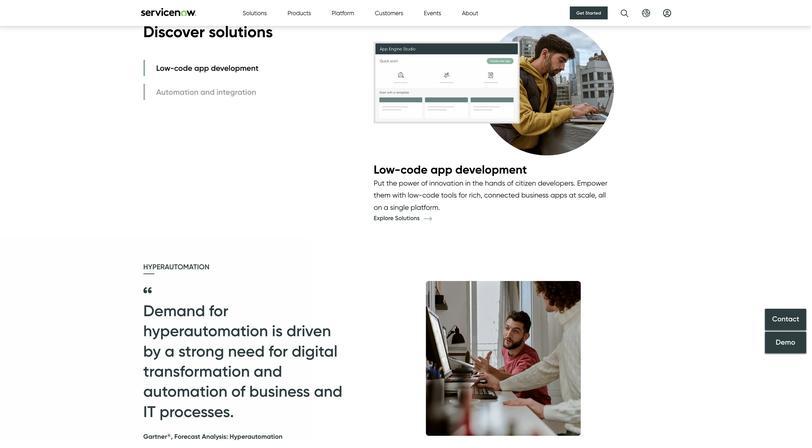 Task type: vqa. For each thing, say whether or not it's contained in the screenshot.
Service corresponding to Customer Service Management
no



Task type: locate. For each thing, give the bounding box(es) containing it.
low- for low-code app development put the power of innovation in the hands of citizen developers. empower them with low-code tools for rich, connected business apps at scale, all on a single platform.
[[374, 163, 401, 177]]

1 vertical spatial for
[[209, 302, 228, 321]]

app up innovation
[[431, 163, 453, 177]]

1 vertical spatial solutions
[[395, 215, 420, 222]]

innovation
[[430, 179, 464, 188]]

platform
[[332, 10, 354, 16]]

low- up automation
[[156, 63, 174, 73]]

app inside low-code app development put the power of innovation in the hands of citizen developers. empower them with low-code tools for rich, connected business apps at scale, all on a single platform.
[[431, 163, 453, 177]]

code up power in the top of the page
[[401, 163, 428, 177]]

scale,
[[578, 191, 597, 200]]

2 vertical spatial and
[[314, 382, 343, 402]]

2 horizontal spatial for
[[459, 191, 468, 200]]

started
[[586, 10, 602, 16]]

1 horizontal spatial of
[[421, 179, 428, 188]]

development for low-code app development put the power of innovation in the hands of citizen developers. empower them with low-code tools for rich, connected business apps at scale, all on a single platform.
[[456, 163, 527, 177]]

, forecast analysis: hyperautomation
[[143, 433, 299, 442]]

the
[[387, 179, 397, 188], [473, 179, 484, 188]]

development inside low-code app development put the power of innovation in the hands of citizen developers. empower them with low-code tools for rich, connected business apps at scale, all on a single platform.
[[456, 163, 527, 177]]

contact
[[773, 315, 800, 324]]

1 horizontal spatial low-
[[374, 163, 401, 177]]

solutions
[[209, 22, 273, 41]]

app
[[194, 63, 209, 73], [431, 163, 453, 177]]

discover solutions
[[143, 22, 273, 41]]

customers
[[375, 10, 403, 16]]

for up hyperautomation
[[209, 302, 228, 321]]

the right in
[[473, 179, 484, 188]]

empower
[[578, 179, 608, 188]]

1 horizontal spatial app
[[431, 163, 453, 177]]

low-
[[408, 191, 423, 200]]

0 horizontal spatial development
[[211, 63, 259, 73]]

a inside demand for hyperautomation is driven by a strong need for digital transformation and automation of business and it processes.
[[165, 342, 175, 361]]

demand
[[143, 302, 205, 321]]

0 horizontal spatial solutions
[[243, 10, 267, 16]]

low- inside low-code app development put the power of innovation in the hands of citizen developers. empower them with low-code tools for rich, connected business apps at scale, all on a single platform.
[[374, 163, 401, 177]]

with
[[393, 191, 406, 200]]

app up automation and integration link
[[194, 63, 209, 73]]

1 horizontal spatial the
[[473, 179, 484, 188]]

digital
[[292, 342, 338, 361]]

development
[[211, 63, 259, 73], [456, 163, 527, 177]]

1 horizontal spatial solutions
[[395, 215, 420, 222]]

1 horizontal spatial business
[[522, 191, 549, 200]]

1 horizontal spatial for
[[269, 342, 288, 361]]

business
[[522, 191, 549, 200], [249, 382, 310, 402]]

business inside demand for hyperautomation is driven by a strong need for digital transformation and automation of business and it processes.
[[249, 382, 310, 402]]

power
[[399, 179, 420, 188]]

0 vertical spatial business
[[522, 191, 549, 200]]

driven
[[287, 322, 331, 341]]

solutions up solutions
[[243, 10, 267, 16]]

hyperautomation
[[230, 433, 283, 441]]

a right by
[[165, 342, 175, 361]]

0 vertical spatial low-
[[156, 63, 174, 73]]

low-code app development put the power of innovation in the hands of citizen developers. empower them with low-code tools for rich, connected business apps at scale, all on a single platform.
[[374, 163, 608, 212]]

0 horizontal spatial low-
[[156, 63, 174, 73]]

processes.
[[160, 403, 234, 422]]

,
[[171, 433, 173, 441]]

1 horizontal spatial and
[[254, 362, 282, 381]]

connected
[[484, 191, 520, 200]]

1 the from the left
[[387, 179, 397, 188]]

development up the 'integration'
[[211, 63, 259, 73]]

for inside low-code app development put the power of innovation in the hands of citizen developers. empower them with low-code tools for rich, connected business apps at scale, all on a single platform.
[[459, 191, 468, 200]]

and
[[201, 87, 215, 97], [254, 362, 282, 381], [314, 382, 343, 402]]

demand for hyperautomation is driven by a strong need for digital transformation and automation of business and it processes.
[[143, 302, 343, 422]]

products
[[288, 10, 311, 16]]

0 horizontal spatial business
[[249, 382, 310, 402]]

code for low-code app development put the power of innovation in the hands of citizen developers. empower them with low-code tools for rich, connected business apps at scale, all on a single platform.
[[401, 163, 428, 177]]

a right on
[[384, 203, 389, 212]]

developers.
[[538, 179, 576, 188]]

2 horizontal spatial and
[[314, 382, 343, 402]]

code up automation
[[174, 63, 192, 73]]

0 vertical spatial for
[[459, 191, 468, 200]]

development inside "link"
[[211, 63, 259, 73]]

0 horizontal spatial for
[[209, 302, 228, 321]]

explore
[[374, 215, 394, 222]]

of
[[421, 179, 428, 188], [507, 179, 514, 188], [231, 382, 246, 402]]

for left rich,
[[459, 191, 468, 200]]

events
[[424, 10, 441, 16]]

apps
[[551, 191, 568, 200]]

0 vertical spatial a
[[384, 203, 389, 212]]

0 horizontal spatial and
[[201, 87, 215, 97]]

for
[[459, 191, 468, 200], [209, 302, 228, 321], [269, 342, 288, 361]]

low-
[[156, 63, 174, 73], [374, 163, 401, 177]]

get started link
[[570, 6, 608, 19]]

0 vertical spatial app
[[194, 63, 209, 73]]

for down "is"
[[269, 342, 288, 361]]

1 vertical spatial business
[[249, 382, 310, 402]]

1 horizontal spatial a
[[384, 203, 389, 212]]

0 horizontal spatial app
[[194, 63, 209, 73]]

1 vertical spatial app
[[431, 163, 453, 177]]

0 vertical spatial and
[[201, 87, 215, 97]]

low- up put
[[374, 163, 401, 177]]

1 vertical spatial code
[[401, 163, 428, 177]]

1 vertical spatial a
[[165, 342, 175, 361]]

code up platform.
[[423, 191, 440, 200]]

code
[[174, 63, 192, 73], [401, 163, 428, 177], [423, 191, 440, 200]]

1 horizontal spatial development
[[456, 163, 527, 177]]

development up "hands"
[[456, 163, 527, 177]]

explore solutions
[[374, 215, 421, 222]]

0 horizontal spatial of
[[231, 382, 246, 402]]

1 vertical spatial low-
[[374, 163, 401, 177]]

1 vertical spatial development
[[456, 163, 527, 177]]

solutions
[[243, 10, 267, 16], [395, 215, 420, 222]]

gartner
[[143, 433, 167, 441]]

demo
[[776, 339, 796, 347]]

0 vertical spatial code
[[174, 63, 192, 73]]

the right put
[[387, 179, 397, 188]]

code inside "link"
[[174, 63, 192, 73]]

in
[[466, 179, 471, 188]]

automation
[[143, 382, 228, 402]]

automation and integration
[[156, 87, 256, 97]]

a
[[384, 203, 389, 212], [165, 342, 175, 361]]

®
[[167, 433, 171, 439]]

app inside "link"
[[194, 63, 209, 73]]

solutions down single on the top of page
[[395, 215, 420, 222]]

a inside low-code app development put the power of innovation in the hands of citizen developers. empower them with low-code tools for rich, connected business apps at scale, all on a single platform.
[[384, 203, 389, 212]]

about
[[462, 10, 479, 16]]

get started
[[577, 10, 602, 16]]

0 vertical spatial development
[[211, 63, 259, 73]]

low- inside "link"
[[156, 63, 174, 73]]

0 horizontal spatial a
[[165, 342, 175, 361]]

0 horizontal spatial the
[[387, 179, 397, 188]]

strong
[[179, 342, 224, 361]]



Task type: describe. For each thing, give the bounding box(es) containing it.
low-code app development
[[156, 63, 259, 73]]

gartner ®
[[143, 433, 171, 441]]

customers button
[[375, 9, 403, 17]]

analysis:
[[202, 433, 228, 441]]

integration
[[217, 87, 256, 97]]

discover
[[143, 22, 205, 41]]

0 vertical spatial solutions
[[243, 10, 267, 16]]

of inside demand for hyperautomation is driven by a strong need for digital transformation and automation of business and it processes.
[[231, 382, 246, 402]]

events button
[[424, 9, 441, 17]]

hyperautomation
[[143, 263, 210, 272]]

servicenow image
[[140, 8, 197, 16]]

and inside automation and integration link
[[201, 87, 215, 97]]

contact link
[[766, 309, 807, 331]]

all
[[599, 191, 606, 200]]

forecast
[[174, 433, 200, 441]]

rich,
[[469, 191, 483, 200]]

put
[[374, 179, 385, 188]]

business inside low-code app development put the power of innovation in the hands of citizen developers. empower them with low-code tools for rich, connected business apps at scale, all on a single platform.
[[522, 191, 549, 200]]

2 vertical spatial code
[[423, 191, 440, 200]]

it
[[143, 403, 156, 422]]

single
[[390, 203, 409, 212]]

them
[[374, 191, 391, 200]]

hyperautomation
[[143, 322, 268, 341]]

platform.
[[411, 203, 440, 212]]

citizen
[[516, 179, 536, 188]]

low- for low-code app development
[[156, 63, 174, 73]]

tools
[[441, 191, 457, 200]]

platform button
[[332, 9, 354, 17]]

by
[[143, 342, 161, 361]]

on
[[374, 203, 382, 212]]

hands
[[485, 179, 506, 188]]

low-code app development link
[[143, 60, 260, 76]]

2 vertical spatial for
[[269, 342, 288, 361]]

automation
[[156, 87, 199, 97]]

1 vertical spatial and
[[254, 362, 282, 381]]

2 the from the left
[[473, 179, 484, 188]]

transformation
[[143, 362, 250, 381]]

is
[[272, 322, 283, 341]]

code for low-code app development
[[174, 63, 192, 73]]

demo link
[[766, 332, 807, 354]]

app for low-code app development
[[194, 63, 209, 73]]

products button
[[288, 9, 311, 17]]

automation and integration link
[[143, 84, 260, 100]]

about button
[[462, 9, 479, 17]]

development for low-code app development
[[211, 63, 259, 73]]

get
[[577, 10, 585, 16]]

app for low-code app development put the power of innovation in the hands of citizen developers. empower them with low-code tools for rich, connected business apps at scale, all on a single platform.
[[431, 163, 453, 177]]

solutions button
[[243, 9, 267, 17]]

need
[[228, 342, 265, 361]]

at
[[569, 191, 577, 200]]

2 horizontal spatial of
[[507, 179, 514, 188]]

explore solutions link
[[374, 215, 442, 222]]

go to servicenow account image
[[663, 9, 671, 17]]



